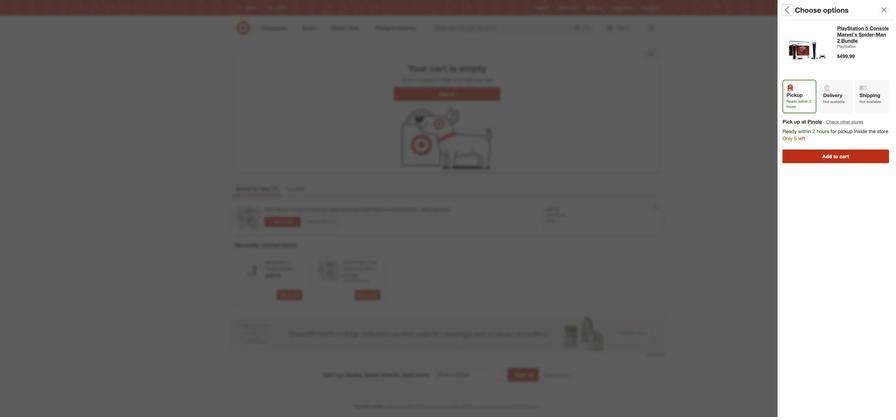 Task type: describe. For each thing, give the bounding box(es) containing it.
saved
[[236, 186, 251, 192]]

- inside 40ct plastic finial christmas tree ornament set - wondershop™
[[372, 273, 374, 278]]

in inside button
[[451, 91, 455, 97]]

help
[[647, 52, 655, 56]]

recently viewed items
[[235, 242, 298, 249]]

playstation 5 console marvel's spider-man 2 bundle (slim) image
[[827, 134, 866, 173]]

pinole
[[808, 119, 823, 125]]

deals,
[[346, 372, 363, 379]]

tree for -
[[365, 266, 373, 272]]

40ct for 40ct plastic finial christmas tree ornament set pale teal/gold/slate - wondershop™
[[265, 207, 274, 213]]

recently
[[235, 242, 259, 249]]

the
[[869, 128, 876, 135]]

1 choose options from the left
[[783, 5, 837, 14]]

edition for playstation 5 digital edition console
[[279, 266, 292, 272]]

edition for playstation 5 digital edition console playstation
[[838, 31, 854, 38]]

help button
[[644, 49, 657, 59]]

playstation 5 digital edition console
[[265, 260, 292, 278]]

playstation 5 digital edition console link for playstation
[[838, 25, 890, 38]]

sponsored
[[647, 353, 665, 357]]

playstation 5 console marvel's spider-man 2 bundle image
[[784, 134, 823, 173]]

add down ready within 2 hours for pickup inside the store only 5 left
[[823, 154, 833, 160]]

stores
[[650, 5, 661, 10]]

other
[[841, 119, 851, 125]]

$399.99 add to cart
[[265, 274, 300, 298]]

console inside playstation 5 console marvel's spider-man 2 bundle playstation
[[870, 25, 890, 31]]

shipping not available
[[860, 92, 882, 104]]

playstation 5 console image
[[870, 134, 895, 173]]

2 vertical spatial items
[[282, 242, 298, 249]]

add to cart down ready within 2 hours for pickup inside the store only 5 left
[[823, 154, 850, 160]]

add to cart button up 'viewed'
[[265, 217, 301, 227]]

ready within 2 hours for pickup inside the store only 5 left
[[783, 128, 889, 142]]

*
[[354, 404, 355, 408]]

to down $10.50 reg $15.00 sale
[[366, 293, 369, 298]]

registry
[[535, 5, 549, 10]]

christmas for 40ct plastic finial christmas tree ornament set - wondershop™
[[344, 266, 363, 272]]

add to cart inside 40ct plastic finial christmas tree ornament set pale teal/gold/slate - wondershop™ list item
[[273, 220, 293, 224]]

an
[[413, 77, 419, 83]]

cart inside 40ct plastic finial christmas tree ornament set pale teal/gold/slate - wondershop™ list item
[[285, 220, 293, 224]]

to up check
[[834, 98, 839, 104]]

40ct plastic finial christmas tree ornament set pale teal/gold/slate - wondershop™ link
[[265, 206, 453, 214]]

ad
[[572, 5, 577, 10]]

shop similar items button
[[305, 217, 341, 227]]

privacy policy link
[[544, 372, 571, 379]]

1 options from the left
[[811, 5, 837, 14]]

privacy
[[544, 373, 558, 378]]

0 vertical spatial shop similar items
[[783, 120, 835, 127]]

1 choose from the left
[[783, 5, 809, 14]]

to inside your cart is empty have an account? sign in to see your cart
[[459, 77, 463, 83]]

add up check
[[823, 98, 833, 104]]

offer
[[363, 405, 371, 409]]

availability
[[458, 405, 475, 409]]

not for shipping
[[860, 99, 866, 104]]

your
[[474, 77, 484, 83]]

trends,
[[382, 372, 401, 379]]

finial for 40ct plastic finial christmas tree ornament set - wondershop™
[[367, 260, 377, 266]]

playstation 5 digital edition console image for shop similar items
[[783, 25, 833, 75]]

circle
[[623, 5, 632, 10]]

$10.50 for $10.50 reg $15.00 sale
[[344, 274, 357, 279]]

see
[[355, 405, 362, 409]]

search button
[[582, 21, 597, 36]]

2 choose options from the left
[[796, 5, 849, 14]]

find
[[642, 5, 649, 10]]

pick up at pinole
[[783, 119, 823, 125]]

stores
[[852, 119, 864, 125]]

available for shipping
[[867, 99, 882, 104]]

pale
[[372, 207, 382, 213]]

apply.
[[407, 405, 416, 409]]

left
[[799, 136, 806, 142]]

reg
[[344, 279, 349, 284]]

within inside pickup ready within 2 hours
[[799, 99, 809, 104]]

find stores
[[642, 5, 661, 10]]

add to cart button up check
[[783, 94, 890, 108]]

by
[[492, 405, 496, 409]]

location
[[497, 405, 510, 409]]

playstation 5 digital edition console link for $399.99
[[265, 260, 301, 278]]

privacy policy
[[544, 373, 571, 378]]

(
[[272, 186, 274, 192]]

weekly ad
[[559, 5, 577, 10]]

spider-
[[859, 31, 876, 38]]

search
[[582, 25, 597, 32]]

add down $10.50 reg $15.00 sale
[[358, 293, 365, 298]]

out of stock
[[783, 80, 812, 86]]

of
[[793, 80, 798, 86]]

ready inside pickup ready within 2 hours
[[787, 99, 798, 104]]

for inside ready within 2 hours for pickup inside the store only 5 left
[[831, 128, 837, 135]]

sale for $10.50 reg $15.00 sale
[[362, 279, 370, 284]]

to down ready within 2 hours for pickup inside the store only 5 left
[[834, 154, 839, 160]]

to inside $399.99 add to cart
[[288, 293, 291, 298]]

40ct plastic finial christmas tree ornament set pale teal/gold/slate - wondershop™ list item
[[232, 201, 662, 234]]

shop similar items inside button
[[307, 220, 338, 224]]

1 vertical spatial for
[[252, 186, 259, 192]]

favorites link
[[282, 183, 309, 196]]

out
[[783, 80, 792, 86]]

get
[[324, 372, 334, 379]]

sign up
[[516, 372, 534, 379]]

delivery not available
[[824, 92, 845, 104]]

may
[[476, 405, 483, 409]]

playstation for playstation 5 digital edition console playstation
[[838, 25, 865, 31]]

favorites
[[285, 186, 305, 192]]

$399.99 for $399.99
[[838, 47, 855, 53]]

latest
[[364, 372, 380, 379]]

pickup ready within 2 hours
[[787, 92, 812, 109]]

0 vertical spatial similar
[[799, 120, 818, 127]]

store
[[878, 128, 889, 135]]

add to cart button down playstation 5 digital edition console
[[277, 291, 302, 301]]

up for pick
[[795, 119, 801, 125]]

your
[[408, 63, 427, 74]]

later
[[260, 186, 271, 192]]

promotions
[[430, 405, 449, 409]]

sale for $10.50 reg $15.00 sale
[[547, 218, 555, 224]]

console for playstation 5 digital edition console playstation
[[856, 31, 875, 38]]

target circle
[[611, 5, 632, 10]]

pickup
[[838, 128, 853, 135]]

$499.99
[[838, 53, 855, 59]]

wondershop™ inside 40ct plastic finial christmas tree ornament set - wondershop™
[[344, 279, 371, 284]]

see
[[465, 77, 473, 83]]

1 horizontal spatial and
[[451, 405, 457, 409]]

account?
[[420, 77, 441, 83]]

add to cart up check
[[823, 98, 850, 104]]

2 inside playstation 5 console marvel's spider-man 2 bundle playstation
[[838, 38, 841, 44]]

0 horizontal spatial and
[[403, 372, 413, 379]]

$10.50 reg $15.00 sale
[[344, 274, 370, 284]]

$399.99 for $399.99 add to cart
[[265, 274, 281, 279]]

policy
[[559, 373, 571, 378]]

2 horizontal spatial and
[[511, 405, 518, 409]]

2 inside pickup ready within 2 hours
[[810, 99, 812, 104]]

2 options from the left
[[824, 5, 849, 14]]

sign in button
[[394, 87, 501, 101]]

$15.00 for $10.50 reg $15.00 sale
[[350, 279, 361, 284]]



Task type: vqa. For each thing, say whether or not it's contained in the screenshot.
$100
no



Task type: locate. For each thing, give the bounding box(es) containing it.
1 horizontal spatial playstation 5 digital edition console link
[[838, 25, 890, 38]]

0 horizontal spatial $15.00
[[350, 279, 361, 284]]

1 vertical spatial edition
[[279, 266, 292, 272]]

5 for playstation 5 console marvel's spider-man 2 bundle playstation
[[866, 25, 869, 31]]

playstation 5 console marvel's spider-man 2 bundle link
[[838, 25, 890, 44]]

tree up shop similar items button
[[329, 207, 338, 213]]

sign up button
[[508, 369, 539, 382]]

finial inside list item
[[292, 207, 303, 213]]

$10.50 up reg
[[547, 207, 560, 212]]

console for playstation 5 digital edition console
[[265, 273, 282, 278]]

reg
[[547, 213, 553, 218]]

viewed
[[261, 242, 281, 249]]

add up 'viewed'
[[273, 220, 280, 224]]

ornament inside 40ct plastic finial christmas tree ornament set - wondershop™
[[344, 273, 363, 278]]

bundle
[[842, 38, 858, 44]]

40ct plastic finial christmas tree ornament set - wondershop™ image
[[318, 260, 340, 282], [318, 260, 340, 282]]

at inside * see offer details. restrictions apply. pricing, promotions and availability may vary by location and at target.com
[[519, 405, 522, 409]]

hours inside pickup ready within 2 hours
[[787, 104, 797, 109]]

1 horizontal spatial sale
[[547, 218, 555, 224]]

items inside button
[[329, 220, 338, 224]]

1 vertical spatial christmas
[[344, 266, 363, 272]]

redcard link
[[587, 5, 602, 10]]

plastic down )
[[276, 207, 291, 213]]

items down 40ct plastic finial christmas tree ornament set pale teal/gold/slate - wondershop™ link
[[329, 220, 338, 224]]

- right $10.50 reg $15.00 sale
[[372, 273, 374, 278]]

0 vertical spatial items
[[820, 120, 835, 127]]

0 vertical spatial $399.99
[[838, 47, 855, 53]]

0 horizontal spatial plastic
[[276, 207, 291, 213]]

ready up only
[[783, 128, 797, 135]]

0 vertical spatial 2
[[838, 38, 841, 44]]

saved for later ( 1 )
[[236, 186, 278, 192]]

0 vertical spatial $15.00
[[554, 213, 566, 218]]

restrictions
[[386, 405, 405, 409]]

hours inside ready within 2 hours for pickup inside the store only 5 left
[[817, 128, 830, 135]]

1 vertical spatial plastic
[[353, 260, 366, 266]]

to left see
[[459, 77, 463, 83]]

cart inside $399.99 add to cart
[[292, 293, 300, 298]]

0 vertical spatial sign
[[442, 77, 452, 83]]

1 vertical spatial tree
[[365, 266, 373, 272]]

available inside the delivery not available
[[831, 99, 845, 104]]

$10.50 up the reg
[[344, 274, 357, 279]]

5 for playstation 5 digital edition console
[[289, 260, 291, 266]]

in inside your cart is empty have an account? sign in to see your cart
[[454, 77, 458, 83]]

sign inside your cart is empty have an account? sign in to see your cart
[[442, 77, 452, 83]]

40ct plastic finial christmas tree ornament set pale teal/gold/slate - wondershop™
[[265, 207, 453, 213]]

1 vertical spatial sign
[[439, 91, 450, 97]]

5 inside ready within 2 hours for pickup inside the store only 5 left
[[795, 136, 797, 142]]

tree for pale
[[329, 207, 338, 213]]

40ct plastic finial christmas tree ornament set pale teal/gold/slate - wondershop&#8482; image
[[236, 205, 261, 230]]

1 horizontal spatial similar
[[799, 120, 818, 127]]

$15.00 right reg
[[554, 213, 566, 218]]

0 horizontal spatial for
[[252, 186, 259, 192]]

empty cart bullseye image
[[401, 105, 494, 172]]

similar inside button
[[317, 220, 328, 224]]

$10.50 reg $15.00 sale
[[547, 207, 566, 224]]

not down delivery
[[824, 99, 830, 104]]

2 choose from the left
[[796, 5, 822, 14]]

within down pickup
[[799, 99, 809, 104]]

set for -
[[364, 273, 371, 278]]

0 horizontal spatial similar
[[317, 220, 328, 224]]

is
[[450, 63, 457, 74]]

up left "privacy"
[[528, 372, 534, 379]]

2 down pinole "button"
[[813, 128, 816, 135]]

0 vertical spatial christmas
[[305, 207, 327, 213]]

sale down reg
[[547, 218, 555, 224]]

check
[[827, 119, 839, 125]]

plastic
[[276, 207, 291, 213], [353, 260, 366, 266]]

1 vertical spatial 2
[[810, 99, 812, 104]]

1 horizontal spatial edition
[[838, 31, 854, 38]]

tree inside list item
[[329, 207, 338, 213]]

playstation 5 digital edition console playstation
[[838, 25, 885, 43]]

shipping
[[860, 92, 881, 99]]

* see offer details. restrictions apply. pricing, promotions and availability may vary by location and at target.com
[[354, 404, 541, 409]]

up right pick
[[795, 119, 801, 125]]

not for delivery
[[824, 99, 830, 104]]

2 left bundle
[[838, 38, 841, 44]]

- inside list item
[[418, 207, 420, 213]]

1 horizontal spatial digital
[[870, 25, 885, 31]]

playstation for playstation 5 console marvel's spider-man 2 bundle playstation
[[838, 25, 865, 31]]

and right the location
[[511, 405, 518, 409]]

sale inside $10.50 reg $15.00 sale
[[547, 218, 555, 224]]

set inside list item
[[363, 207, 371, 213]]

add to cart down $10.50 reg $15.00 sale
[[358, 293, 378, 298]]

redcard
[[587, 5, 602, 10]]

only
[[783, 136, 793, 142]]

weekly
[[559, 5, 571, 10]]

1 vertical spatial up
[[528, 372, 534, 379]]

0 horizontal spatial tree
[[329, 207, 338, 213]]

add to cart up 'viewed'
[[273, 220, 293, 224]]

1 horizontal spatial for
[[831, 128, 837, 135]]

1 vertical spatial 40ct
[[344, 260, 352, 266]]

available down shipping at the top of the page
[[867, 99, 882, 104]]

40ct for 40ct plastic finial christmas tree ornament set - wondershop™
[[344, 260, 352, 266]]

console inside playstation 5 digital edition console playstation
[[856, 31, 875, 38]]

$10.50 inside $10.50 reg $15.00 sale
[[344, 274, 357, 279]]

for down check
[[831, 128, 837, 135]]

pricing,
[[417, 405, 429, 409]]

sign inside 'sign in' button
[[439, 91, 450, 97]]

1 not from the left
[[824, 99, 830, 104]]

pick
[[783, 119, 793, 125]]

0 vertical spatial for
[[831, 128, 837, 135]]

0 horizontal spatial finial
[[292, 207, 303, 213]]

add inside 40ct plastic finial christmas tree ornament set pale teal/gold/slate - wondershop™ list item
[[273, 220, 280, 224]]

40ct down (
[[265, 207, 274, 213]]

console inside playstation 5 digital edition console
[[265, 273, 282, 278]]

available down delivery
[[831, 99, 845, 104]]

finial up $10.50 reg $15.00 sale
[[367, 260, 377, 266]]

40ct plastic finial christmas tree ornament set - wondershop™ link
[[344, 260, 379, 284]]

playstation 5 digital edition console link
[[838, 25, 890, 38], [265, 260, 301, 278]]

0 horizontal spatial sale
[[362, 279, 370, 284]]

available for delivery
[[831, 99, 845, 104]]

in down your cart is empty have an account? sign in to see your cart
[[451, 91, 455, 97]]

sign left "privacy"
[[516, 372, 526, 379]]

1 horizontal spatial tree
[[365, 266, 373, 272]]

add to cart button down ready within 2 hours for pickup inside the store only 5 left
[[783, 150, 890, 164]]

pickup
[[787, 92, 803, 98]]

What can we help you find? suggestions appear below search field
[[432, 21, 586, 35]]

playstation for playstation 5 digital edition console
[[265, 260, 287, 266]]

2 not from the left
[[860, 99, 866, 104]]

digital inside playstation 5 digital edition console
[[265, 266, 278, 272]]

find stores link
[[642, 5, 661, 10]]

1 vertical spatial $10.50
[[344, 274, 357, 279]]

hours down pinole "button"
[[817, 128, 830, 135]]

digital
[[870, 25, 885, 31], [265, 266, 278, 272]]

in
[[454, 77, 458, 83], [451, 91, 455, 97]]

at
[[802, 119, 807, 125], [519, 405, 522, 409]]

0 horizontal spatial edition
[[279, 266, 292, 272]]

5 inside playstation 5 digital edition console
[[289, 260, 291, 266]]

ornament up the reg
[[344, 273, 363, 278]]

ornament for pale
[[339, 207, 362, 213]]

tree
[[329, 207, 338, 213], [365, 266, 373, 272]]

0 horizontal spatial available
[[831, 99, 845, 104]]

$15.00 inside $10.50 reg $15.00 sale
[[350, 279, 361, 284]]

add to cart button down $10.50 reg $15.00 sale
[[355, 291, 381, 301]]

$15.00 inside $10.50 reg $15.00 sale
[[554, 213, 566, 218]]

5 inside playstation 5 console marvel's spider-man 2 bundle playstation
[[866, 25, 869, 31]]

40ct
[[265, 207, 274, 213], [344, 260, 352, 266]]

to up recently viewed items
[[281, 220, 284, 224]]

1 vertical spatial items
[[329, 220, 338, 224]]

up inside button
[[528, 372, 534, 379]]

5 for playstation 5 digital edition console playstation
[[866, 25, 869, 31]]

0 vertical spatial 40ct
[[265, 207, 274, 213]]

ornament inside list item
[[339, 207, 362, 213]]

$399.99 down bundle
[[838, 47, 855, 53]]

0 horizontal spatial playstation 5 digital edition console link
[[265, 260, 301, 278]]

christmas inside list item
[[305, 207, 327, 213]]

2 within from the top
[[799, 128, 812, 135]]

teal/gold/slate
[[383, 207, 417, 213]]

$15.00 right the reg
[[350, 279, 361, 284]]

ornament for -
[[344, 273, 363, 278]]

0 horizontal spatial up
[[528, 372, 534, 379]]

not inside shipping not available
[[860, 99, 866, 104]]

delivery
[[824, 92, 843, 99]]

sign in
[[439, 91, 455, 97]]

5 inside playstation 5 digital edition console playstation
[[866, 25, 869, 31]]

in down is
[[454, 77, 458, 83]]

within up "left"
[[799, 128, 812, 135]]

ready inside ready within 2 hours for pickup inside the store only 5 left
[[783, 128, 797, 135]]

tree up $10.50 reg $15.00 sale
[[365, 266, 373, 272]]

edition inside playstation 5 digital edition console playstation
[[838, 31, 854, 38]]

to down playstation 5 digital edition console
[[288, 293, 291, 298]]

$399.99 inside $399.99 add to cart
[[265, 274, 281, 279]]

hours down pickup
[[787, 104, 797, 109]]

0 vertical spatial ornament
[[339, 207, 362, 213]]

0 vertical spatial in
[[454, 77, 458, 83]]

christmas up shop similar items button
[[305, 207, 327, 213]]

)
[[276, 186, 278, 192]]

0 vertical spatial edition
[[838, 31, 854, 38]]

0 vertical spatial plastic
[[276, 207, 291, 213]]

1 vertical spatial digital
[[265, 266, 278, 272]]

choose options dialog
[[778, 0, 895, 418], [778, 0, 895, 418]]

vary
[[484, 405, 491, 409]]

1 horizontal spatial items
[[329, 220, 338, 224]]

2 horizontal spatial items
[[820, 120, 835, 127]]

0 vertical spatial -
[[418, 207, 420, 213]]

0 horizontal spatial -
[[372, 273, 374, 278]]

at left target.com
[[519, 405, 522, 409]]

0 vertical spatial up
[[795, 119, 801, 125]]

christmas for 40ct plastic finial christmas tree ornament set pale teal/gold/slate - wondershop™
[[305, 207, 327, 213]]

your cart is empty have an account? sign in to see your cart
[[401, 63, 494, 83]]

playstation 5 digital edition console image
[[783, 25, 833, 75], [240, 260, 262, 282], [240, 260, 262, 282]]

add inside $399.99 add to cart
[[280, 293, 287, 298]]

1 horizontal spatial hours
[[817, 128, 830, 135]]

edition
[[838, 31, 854, 38], [279, 266, 292, 272]]

finial for 40ct plastic finial christmas tree ornament set pale teal/gold/slate - wondershop™
[[292, 207, 303, 213]]

1 vertical spatial ready
[[783, 128, 797, 135]]

for left later
[[252, 186, 259, 192]]

digital for playstation 5 digital edition console playstation
[[870, 25, 885, 31]]

set inside 40ct plastic finial christmas tree ornament set - wondershop™
[[364, 273, 371, 278]]

1 horizontal spatial $399.99
[[838, 47, 855, 53]]

and left the availability
[[451, 405, 457, 409]]

0 horizontal spatial at
[[519, 405, 522, 409]]

1 vertical spatial shop similar items
[[307, 220, 338, 224]]

0 horizontal spatial digital
[[265, 266, 278, 272]]

tree inside 40ct plastic finial christmas tree ornament set - wondershop™
[[365, 266, 373, 272]]

$15.00 for $10.50 reg $15.00 sale
[[554, 213, 566, 218]]

items up ready within 2 hours for pickup inside the store only 5 left
[[820, 120, 835, 127]]

digital inside playstation 5 digital edition console playstation
[[870, 25, 885, 31]]

1 horizontal spatial plastic
[[353, 260, 366, 266]]

target circle link
[[611, 5, 632, 10]]

0 vertical spatial ready
[[787, 99, 798, 104]]

2 inside ready within 2 hours for pickup inside the store only 5 left
[[813, 128, 816, 135]]

1 within from the top
[[799, 99, 809, 104]]

1 horizontal spatial shop similar items
[[783, 120, 835, 127]]

40ct up $10.50 reg $15.00 sale
[[344, 260, 352, 266]]

0 horizontal spatial hours
[[787, 104, 797, 109]]

1 vertical spatial shop
[[307, 220, 316, 224]]

not inside the delivery not available
[[824, 99, 830, 104]]

0 vertical spatial sale
[[547, 218, 555, 224]]

2 horizontal spatial 2
[[838, 38, 841, 44]]

1 vertical spatial -
[[372, 273, 374, 278]]

shop inside button
[[307, 220, 316, 224]]

1 vertical spatial within
[[799, 128, 812, 135]]

wondershop™ inside list item
[[422, 207, 453, 213]]

1 vertical spatial finial
[[367, 260, 377, 266]]

0 vertical spatial hours
[[787, 104, 797, 109]]

digital for playstation 5 digital edition console
[[265, 266, 278, 272]]

1 vertical spatial hours
[[817, 128, 830, 135]]

sale right the reg
[[362, 279, 370, 284]]

sign for sign in
[[439, 91, 450, 97]]

to inside 40ct plastic finial christmas tree ornament set pale teal/gold/slate - wondershop™ list item
[[281, 220, 284, 224]]

1 vertical spatial wondershop™
[[344, 279, 371, 284]]

items right 'viewed'
[[282, 242, 298, 249]]

- right teal/gold/slate
[[418, 207, 420, 213]]

0 horizontal spatial christmas
[[305, 207, 327, 213]]

details.
[[372, 405, 385, 409]]

0 horizontal spatial shop
[[307, 220, 316, 224]]

man
[[876, 31, 887, 38]]

1 horizontal spatial wondershop™
[[422, 207, 453, 213]]

$10.50 inside $10.50 reg $15.00 sale
[[547, 207, 560, 212]]

edition inside playstation 5 digital edition console
[[279, 266, 292, 272]]

sign down "account?"
[[439, 91, 450, 97]]

1 horizontal spatial up
[[795, 119, 801, 125]]

0 vertical spatial within
[[799, 99, 809, 104]]

1 horizontal spatial 2
[[813, 128, 816, 135]]

within inside ready within 2 hours for pickup inside the store only 5 left
[[799, 128, 812, 135]]

finial down favorites link
[[292, 207, 303, 213]]

1 vertical spatial in
[[451, 91, 455, 97]]

cart
[[430, 63, 447, 74], [485, 77, 494, 83], [840, 98, 850, 104], [840, 154, 850, 160], [285, 220, 293, 224], [292, 293, 300, 298], [370, 293, 378, 298]]

advertisement region
[[230, 316, 665, 352]]

available
[[831, 99, 845, 104], [867, 99, 882, 104]]

sale inside $10.50 reg $15.00 sale
[[362, 279, 370, 284]]

plastic up $10.50 reg $15.00 sale
[[353, 260, 366, 266]]

40ct inside list item
[[265, 207, 274, 213]]

wondershop™
[[422, 207, 453, 213], [344, 279, 371, 284]]

1 horizontal spatial at
[[802, 119, 807, 125]]

up for sign
[[528, 372, 534, 379]]

get top deals, latest trends, and more.
[[324, 372, 431, 379]]

sign
[[442, 77, 452, 83], [439, 91, 450, 97], [516, 372, 526, 379]]

for
[[831, 128, 837, 135], [252, 186, 259, 192]]

2 available from the left
[[867, 99, 882, 104]]

items
[[820, 120, 835, 127], [329, 220, 338, 224], [282, 242, 298, 249]]

$399.99
[[838, 47, 855, 53], [265, 274, 281, 279]]

sign for sign up
[[516, 372, 526, 379]]

playstation 5 console marvel&#39;s spider-man 2 bundle image
[[783, 25, 833, 75]]

$10.50 for $10.50 reg $15.00 sale
[[547, 207, 560, 212]]

similar
[[799, 120, 818, 127], [317, 220, 328, 224]]

0 horizontal spatial $10.50
[[344, 274, 357, 279]]

check other stores
[[827, 119, 864, 125]]

registry link
[[535, 5, 549, 10]]

plastic inside 40ct plastic finial christmas tree ornament set pale teal/gold/slate - wondershop™ link
[[276, 207, 291, 213]]

1 vertical spatial $399.99
[[265, 274, 281, 279]]

plastic for 40ct plastic finial christmas tree ornament set pale teal/gold/slate - wondershop™
[[276, 207, 291, 213]]

1 available from the left
[[831, 99, 845, 104]]

1 horizontal spatial finial
[[367, 260, 377, 266]]

and left 'more.' on the left
[[403, 372, 413, 379]]

2 vertical spatial sign
[[516, 372, 526, 379]]

0 vertical spatial tree
[[329, 207, 338, 213]]

plastic for 40ct plastic finial christmas tree ornament set - wondershop™
[[353, 260, 366, 266]]

0 vertical spatial finial
[[292, 207, 303, 213]]

0 vertical spatial wondershop™
[[422, 207, 453, 213]]

1 vertical spatial sale
[[362, 279, 370, 284]]

top
[[335, 372, 345, 379]]

0 vertical spatial playstation 5 digital edition console link
[[838, 25, 890, 38]]

finial inside 40ct plastic finial christmas tree ornament set - wondershop™
[[367, 260, 377, 266]]

2 down the stock
[[810, 99, 812, 104]]

1 horizontal spatial 40ct
[[344, 260, 352, 266]]

None text field
[[436, 369, 503, 382]]

target
[[611, 5, 622, 10]]

plastic inside 40ct plastic finial christmas tree ornament set - wondershop™
[[353, 260, 366, 266]]

1 horizontal spatial $15.00
[[554, 213, 566, 218]]

ornament left pale
[[339, 207, 362, 213]]

playstation 5 digital edition console image for $399.99
[[240, 260, 262, 282]]

40ct inside 40ct plastic finial christmas tree ornament set - wondershop™
[[344, 260, 352, 266]]

not
[[824, 99, 830, 104], [860, 99, 866, 104]]

0 vertical spatial $10.50
[[547, 207, 560, 212]]

christmas up $10.50 reg $15.00 sale
[[344, 266, 363, 272]]

$399.99 down 'viewed'
[[265, 274, 281, 279]]

have
[[401, 77, 412, 83]]

0 vertical spatial digital
[[870, 25, 885, 31]]

add down playstation 5 digital edition console
[[280, 293, 287, 298]]

-
[[418, 207, 420, 213], [372, 273, 374, 278]]

sign inside sign up button
[[516, 372, 526, 379]]

playstation inside playstation 5 digital edition console
[[265, 260, 287, 266]]

add
[[823, 98, 833, 104], [823, 154, 833, 160], [273, 220, 280, 224], [280, 293, 287, 298], [358, 293, 365, 298]]

0 horizontal spatial not
[[824, 99, 830, 104]]

target.com
[[523, 405, 541, 409]]

1 horizontal spatial christmas
[[344, 266, 363, 272]]

at left "pinole"
[[802, 119, 807, 125]]

1 horizontal spatial available
[[867, 99, 882, 104]]

0 vertical spatial shop
[[783, 120, 798, 127]]

2 vertical spatial 2
[[813, 128, 816, 135]]

and
[[403, 372, 413, 379], [451, 405, 457, 409], [511, 405, 518, 409]]

5
[[866, 25, 869, 31], [866, 25, 869, 31], [795, 136, 797, 142], [289, 260, 291, 266]]

$10.50
[[547, 207, 560, 212], [344, 274, 357, 279]]

up
[[795, 119, 801, 125], [528, 372, 534, 379]]

1 vertical spatial at
[[519, 405, 522, 409]]

1 horizontal spatial shop
[[783, 120, 798, 127]]

hours
[[787, 104, 797, 109], [817, 128, 830, 135]]

weekly ad link
[[559, 5, 577, 10]]

not down shipping at the top of the page
[[860, 99, 866, 104]]

ready down pickup
[[787, 99, 798, 104]]

available inside shipping not available
[[867, 99, 882, 104]]

empty
[[460, 63, 487, 74]]

set for pale
[[363, 207, 371, 213]]

christmas inside 40ct plastic finial christmas tree ornament set - wondershop™
[[344, 266, 363, 272]]

ready
[[787, 99, 798, 104], [783, 128, 797, 135]]

sign down is
[[442, 77, 452, 83]]

$15.00
[[554, 213, 566, 218], [350, 279, 361, 284]]



